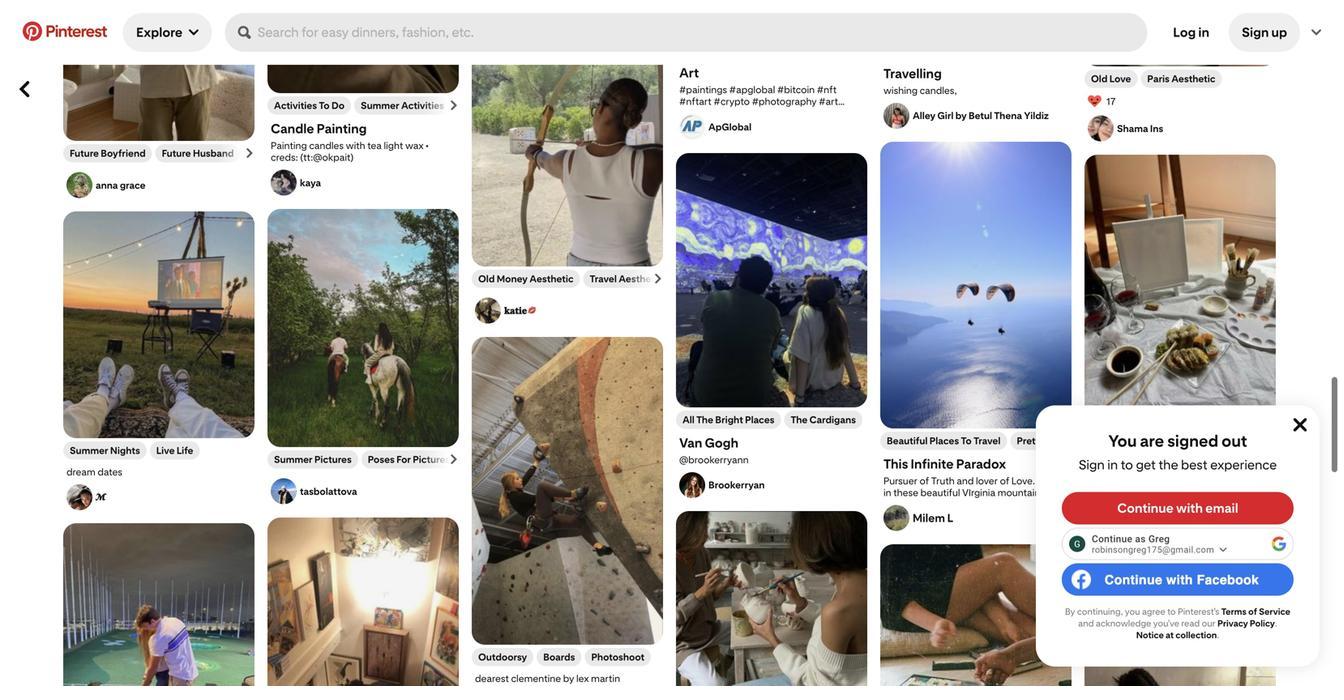 Task type: describe. For each thing, give the bounding box(es) containing it.
and left true
[[931, 534, 948, 546]]

shama ins
[[1117, 123, 1164, 134]]

real
[[1023, 523, 1040, 534]]

dream boyfriend image
[[63, 524, 255, 687]]

in inside button
[[1199, 25, 1210, 40]]

for inside "this infinite paradox pursuer of truth and lover of love. living in these beautiful virginia mountains. day by day i battle to be the man i'm called to be: dad, brother, friend, entrepreneur and in all ravenously hungry for real adventure and true freedom. this blog is a somewhat blurry reflection of my journey."
[[1009, 523, 1021, 534]]

day inside "this infinite paradox pursuer of truth and lover of love. living in these beautiful virginia mountains. day by day i battle to be the man i'm called to be: dad, brother, friend, entrepreneur and in all ravenously hungry for real adventure and true freedom. this blog is a somewhat blurry reflection of my journey."
[[1050, 487, 1067, 499]]

gogh
[[705, 436, 739, 451]]

art button
[[680, 65, 864, 81]]

my
[[1025, 546, 1039, 558]]

blog
[[1034, 534, 1054, 546]]

old love
[[1091, 73, 1131, 85]]

i
[[916, 499, 918, 511]]

boards
[[543, 652, 575, 664]]

1 horizontal spatial to
[[961, 435, 972, 447]]

you
[[1109, 432, 1137, 451]]

date for travelling
[[932, 45, 954, 56]]

signed
[[1168, 432, 1219, 451]]

date for romantic
[[1111, 448, 1133, 459]]

summer activities link
[[361, 100, 444, 111]]

truth
[[932, 476, 955, 487]]

#nft
[[817, 84, 837, 96]]

candles
[[309, 140, 344, 152]]

in inside you are signed out sign in to get the best experience
[[1108, 458, 1118, 473]]

be:
[[884, 511, 898, 523]]

ravenously
[[925, 523, 973, 534]]

virginia
[[963, 487, 996, 499]]

these
[[894, 487, 919, 499]]

a man holding flowers in his hands while standing in front of a window with curtains image
[[63, 0, 255, 141]]

a table topped with plates and bowls filled with food next to wine glasses, paintbrushes and painting supplies image
[[1085, 155, 1276, 442]]

a person sitting at a table with wine glasses and candles in front of them, image
[[268, 0, 459, 93]]

scroll image for poses for pictures
[[449, 455, 459, 465]]

1 activities from the left
[[274, 100, 317, 111]]

1 vertical spatial this
[[1014, 534, 1032, 546]]

beautiful places to travel
[[887, 435, 1001, 447]]

l
[[948, 512, 954, 525]]

by for thena
[[956, 110, 967, 122]]

this infinite paradox pursuer of truth and lover of love. living in these beautiful virginia mountains. day by day i battle to be the man i'm called to be: dad, brother, friend, entrepreneur and in all ravenously hungry for real adventure and true freedom. this blog is a somewhat blurry reflection of my journey.
[[884, 457, 1067, 570]]

apglobal image
[[680, 114, 705, 140]]

apglobal button down #abstract in the right top of the page
[[709, 121, 864, 133]]

live life
[[156, 445, 193, 457]]

grace
[[120, 179, 146, 191]]

summer for summer pictures
[[274, 454, 313, 466]]

adileinb image
[[1088, 533, 1114, 559]]

valentine's
[[1088, 484, 1153, 500]]

man
[[991, 499, 1010, 511]]

love
[[1110, 73, 1131, 85]]

day date ideas
[[1091, 448, 1159, 459]]

summer nights link
[[70, 445, 140, 457]]

pinterest
[[45, 21, 107, 41]]

brookerryan image
[[680, 473, 705, 499]]

adventure
[[884, 534, 929, 546]]

do
[[332, 100, 345, 111]]

2 horizontal spatial date
[[1205, 448, 1226, 459]]

by inside "this infinite paradox pursuer of truth and lover of love. living in these beautiful virginia mountains. day by day i battle to be the man i'm called to be: dad, brother, friend, entrepreneur and in all ravenously hungry for real adventure and true freedom. this blog is a somewhat blurry reflection of my journey."
[[884, 499, 895, 511]]

reflection
[[969, 546, 1012, 558]]

summer for summer nights
[[70, 445, 108, 457]]

beautiful
[[887, 435, 928, 447]]

sign up
[[1242, 25, 1288, 40]]

night for home
[[1228, 448, 1253, 459]]

our
[[1202, 619, 1216, 629]]

continue with facebook
[[1113, 572, 1266, 587]]

continue with email
[[1118, 501, 1239, 517]]

blurry
[[941, 546, 967, 558]]

kaya
[[300, 177, 321, 189]]

1 horizontal spatial ideas
[[1134, 448, 1159, 459]]

paris
[[1148, 73, 1170, 85]]

summer nights
[[70, 445, 140, 457]]

ideas for home date night ideas
[[1255, 448, 1279, 459]]

#paintings
[[680, 84, 727, 96]]

continue for continue with email
[[1118, 501, 1174, 517]]

at
[[1166, 630, 1174, 641]]

to left be at the right of the page
[[948, 499, 958, 511]]

facebook image
[[1074, 575, 1090, 590]]

romantic dates link
[[1024, 45, 1095, 56]]

notice
[[1137, 630, 1164, 641]]

van
[[680, 436, 703, 451]]

dates
[[98, 467, 122, 478]]

2 activities from the left
[[401, 100, 444, 111]]

pretty places link
[[1017, 435, 1077, 447]]

candle
[[271, 121, 314, 137]]

with inside candle painting painting candles with tea light wax • creds: (tt:@okpait)
[[346, 140, 365, 152]]

be
[[960, 499, 972, 511]]

to inside you are signed out sign in to get the best experience
[[1121, 458, 1134, 473]]

summer for summer activities
[[361, 100, 399, 111]]

#artwork
[[680, 107, 721, 119]]

#coupleromantic
[[1140, 515, 1218, 527]]

#texas #friends #fashion #newnew #aesthetic #fun #relationship all the bright places, the cardigans image
[[676, 153, 868, 408]]

anna grace image
[[66, 172, 92, 198]]

romantic for romantic dates
[[1024, 45, 1067, 56]]

paris aesthetic link
[[1148, 73, 1216, 85]]

0 horizontal spatial places
[[745, 414, 775, 426]]

0 vertical spatial this
[[884, 457, 908, 472]]

art #paintings #apglobal #bitcoin #nft #nftart #crypto #photography #art #artwork #artists #abstract #website
[[680, 65, 848, 119]]

0 horizontal spatial .
[[1217, 630, 1220, 641]]

dad,
[[900, 511, 920, 523]]

boyfriend
[[101, 148, 146, 159]]

aesthetic for travel aesthetic
[[619, 273, 663, 285]]

two people parasailing over the ocean under a blue sky with sun flares image
[[881, 142, 1072, 429]]

romantic date night ideas link
[[887, 45, 1007, 56]]

0 vertical spatial to
[[319, 100, 330, 111]]

you've
[[1154, 619, 1180, 629]]

pinceau01 image
[[884, 506, 910, 532]]

scroll image for activities
[[449, 101, 459, 110]]

by continuing, you agree to pinterest's terms of service and acknowledge you've read our privacy policy . notice at collection .
[[1065, 607, 1291, 641]]

future for future husband
[[162, 148, 191, 159]]

night for romantic
[[956, 45, 981, 56]]

pinterest's
[[1178, 607, 1220, 617]]

two hands on a plate with mud all over them and one hand holding the other image
[[1085, 0, 1276, 66]]

0 vertical spatial painting
[[317, 121, 367, 137]]

future boyfriend link
[[70, 148, 146, 159]]

day inside "this infinite paradox pursuer of truth and lover of love. living in these beautiful virginia mountains. day by day i battle to be the man i'm called to be: dad, brother, friend, entrepreneur and in all ravenously hungry for real adventure and true freedom. this blog is a somewhat blurry reflection of my journey."
[[897, 499, 913, 511]]

the inside "this infinite paradox pursuer of truth and lover of love. living in these beautiful virginia mountains. day by day i battle to be the man i'm called to be: dad, brother, friend, entrepreneur and in all ravenously hungry for real adventure and true freedom. this blog is a somewhat blurry reflection of my journey."
[[974, 499, 988, 511]]

dream dates
[[66, 467, 122, 478]]

pretty
[[1017, 435, 1045, 447]]

old for old money aesthetic
[[478, 273, 495, 285]]

(tt:@okpait)
[[300, 152, 354, 163]]

pinterest image
[[23, 21, 42, 41]]

sign inside button
[[1242, 25, 1269, 40]]

of down infinite
[[920, 476, 929, 487]]

adileinb button down the #valentines #romantic #painting #datenight #coupleromantic #valentinesday button
[[1117, 540, 1273, 552]]

#photography
[[752, 96, 817, 107]]

and inside by continuing, you agree to pinterest's terms of service and acknowledge you've read our privacy policy . notice at collection .
[[1079, 619, 1094, 629]]

all the bright places
[[683, 414, 775, 426]]

live
[[156, 445, 175, 457]]

to inside by continuing, you agree to pinterest's terms of service and acknowledge you've read our privacy policy . notice at collection .
[[1168, 607, 1176, 617]]

wishing candles, romantic date night ideas, romantic dates, romantic surprise, night aesthetic, couple time image
[[881, 0, 1072, 38]]

#art
[[819, 96, 838, 107]]

places for beautiful places to travel
[[930, 435, 959, 447]]

dates
[[1069, 45, 1095, 56]]

policy
[[1250, 619, 1275, 629]]

activities to do link
[[274, 100, 345, 111]]

17
[[1107, 95, 1116, 107]]

the inside you are signed out sign in to get the best experience
[[1159, 458, 1179, 473]]

paradox
[[956, 457, 1007, 472]]

old for old love
[[1091, 73, 1108, 85]]

love.
[[1012, 476, 1036, 487]]

#datenight
[[1088, 515, 1138, 527]]

romantic
[[1088, 469, 1143, 484]]

two people are standing on the stairs in a room with pictures and paintings above them image
[[268, 518, 459, 687]]

travel aesthetic link
[[590, 273, 663, 285]]

thena
[[994, 110, 1023, 122]]

of inside by continuing, you agree to pinterest's terms of service and acknowledge you've read our privacy policy . notice at collection .
[[1249, 607, 1258, 617]]

travelling wishing candles,
[[884, 66, 957, 96]]

scroll image for aesthetic
[[654, 274, 663, 284]]

aesthetic for paris aesthetic
[[1172, 73, 1216, 85]]

for
[[397, 454, 411, 466]]

summer activities
[[361, 100, 444, 111]]

log in
[[1174, 25, 1210, 40]]



Task type: locate. For each thing, give the bounding box(es) containing it.
1 horizontal spatial for
[[1209, 469, 1226, 484]]

of right lover
[[1000, 476, 1010, 487]]

1 pictures from the left
[[315, 454, 352, 466]]

1 horizontal spatial day
[[1155, 484, 1177, 500]]

the cardigans
[[791, 414, 856, 426]]

0 horizontal spatial aesthetic
[[530, 273, 574, 285]]

dream dates button
[[66, 467, 251, 478]]

ideas
[[983, 45, 1007, 56], [1134, 448, 1159, 459], [1255, 448, 1279, 459]]

0 horizontal spatial scroll image
[[245, 148, 255, 158]]

search icon image
[[238, 26, 251, 39]]

0 horizontal spatial scroll image
[[449, 455, 459, 465]]

you
[[1125, 607, 1140, 617]]

1 horizontal spatial old
[[1091, 73, 1108, 85]]

email
[[1206, 501, 1239, 517]]

privacy
[[1218, 619, 1249, 629]]

romantic left dates
[[1024, 45, 1067, 56]]

2 horizontal spatial aesthetic
[[1172, 73, 1216, 85]]

dream
[[66, 467, 95, 478]]

acknowledge
[[1096, 619, 1152, 629]]

in right log
[[1199, 25, 1210, 40]]

0 horizontal spatial painting
[[271, 140, 307, 152]]

places up van gogh button
[[745, 414, 775, 426]]

this left blog
[[1014, 534, 1032, 546]]

1 horizontal spatial date
[[1111, 448, 1133, 459]]

scroll image for romantic dates
[[1062, 45, 1072, 55]]

0 vertical spatial for
[[1209, 469, 1226, 484]]

continue with email button
[[1062, 493, 1294, 525]]

places for pretty places
[[1047, 435, 1077, 447]]

lover
[[976, 476, 998, 487]]

tasbolattova
[[300, 486, 357, 498]]

activities
[[274, 100, 317, 111], [401, 100, 444, 111]]

and down the continuing,
[[1079, 619, 1094, 629]]

dearest
[[475, 673, 509, 685]]

0 vertical spatial day
[[1091, 448, 1109, 459]]

two people are sitting in the grass watching tv with their feet propped up on a blanket image
[[63, 212, 255, 440]]

journey.
[[884, 558, 919, 570]]

a woman climbing up the side of a rock wall image
[[472, 337, 663, 645]]

0 vertical spatial scroll image
[[1062, 45, 1072, 55]]

pursuer of truth and lover of love. living in these beautiful virginia mountains. day by day i battle to be the man i'm called to be: dad, brother, friend, entrepreneur and in all ravenously hungry for real adventure and true freedom. this blog is a somewhat blurry reflection of my journey. button
[[884, 476, 1069, 570]]

0 vertical spatial with
[[346, 140, 365, 152]]

pictures up the tasbolattova
[[315, 454, 352, 466]]

2 horizontal spatial scroll image
[[654, 274, 663, 284]]

1 vertical spatial with
[[1177, 501, 1203, 517]]

best
[[1182, 458, 1208, 473]]

1 horizontal spatial romantic
[[1024, 45, 1067, 56]]

sign inside you are signed out sign in to get the best experience
[[1079, 458, 1105, 473]]

𝓜
[[96, 491, 106, 503]]

freedom.
[[971, 534, 1012, 546]]

living
[[1038, 476, 1064, 487]]

#painting
[[1191, 503, 1235, 515]]

0 vertical spatial continue
[[1118, 501, 1174, 517]]

0 horizontal spatial the
[[974, 499, 988, 511]]

for
[[1209, 469, 1226, 484], [1009, 523, 1021, 534]]

paint
[[1145, 469, 1176, 484]]

1 horizontal spatial day
[[1091, 448, 1109, 459]]

#artists
[[724, 107, 758, 119]]

0 vertical spatial old
[[1091, 73, 1108, 85]]

brother,
[[922, 511, 958, 523]]

in left these in the right bottom of the page
[[884, 487, 892, 499]]

1 vertical spatial continue
[[1113, 572, 1170, 587]]

1 vertical spatial travel
[[974, 435, 1001, 447]]

milem l link
[[913, 512, 1069, 525]]

Search text field
[[258, 13, 1141, 52]]

future for future boyfriend
[[70, 148, 99, 159]]

𝐤𝐚𝐭𝐢𝐞💋 image
[[475, 298, 501, 324]]

scroll image for husband
[[245, 148, 255, 158]]

1 vertical spatial day
[[1050, 487, 1067, 499]]

night right best
[[1228, 448, 1253, 459]]

shama ins image
[[1088, 116, 1114, 141]]

1 horizontal spatial the
[[1159, 458, 1179, 473]]

scroll image
[[449, 101, 459, 110], [245, 148, 255, 158], [654, 274, 663, 284]]

counseling, mindfulness, self worth, blogger, counseling, mental health, journaling, counsel, christian website, christian women, bible, devotional, inspirational verses, bible verses, bible quotes, bible wisdom, christian blogger, diy journal, journal writing, boju journal, counselor, christian counseling, anxiety cure, bible based counseling, known counseling, love quotes, motivational quotes, inspirational quotes, summer fun, summer love, summer aesthetics, beach, summer quotes study inspiration, study motivation, photo profil, belle photo, mood boards, art studio, everything image
[[1085, 572, 1276, 687]]

0 horizontal spatial summer
[[70, 445, 108, 457]]

the cardigans link
[[791, 414, 856, 426]]

in down you
[[1108, 458, 1118, 473]]

girl
[[938, 110, 954, 122]]

1 vertical spatial by
[[884, 499, 895, 511]]

art
[[680, 65, 699, 81]]

of left my
[[1014, 546, 1023, 558]]

outdoorsy
[[478, 652, 527, 664]]

activities up candle
[[274, 100, 317, 111]]

1 horizontal spatial this
[[1014, 534, 1032, 546]]

#valentines #romantic #painting #datenight #coupleromantic #valentinesday button
[[1088, 503, 1273, 538]]

travel right old money aesthetic
[[590, 273, 617, 285]]

day up romantic
[[1091, 448, 1109, 459]]

log in button
[[1161, 13, 1223, 52]]

1 vertical spatial sign
[[1079, 458, 1105, 473]]

kaya image
[[271, 170, 297, 196]]

1 horizontal spatial night
[[1228, 448, 1253, 459]]

0 horizontal spatial by
[[563, 673, 574, 685]]

1 vertical spatial painting
[[271, 140, 307, 152]]

1 vertical spatial to
[[961, 435, 972, 447]]

2 horizontal spatial ideas
[[1255, 448, 1279, 459]]

future up anna grace icon
[[70, 148, 99, 159]]

called
[[1027, 499, 1054, 511]]

1 vertical spatial night
[[1228, 448, 1253, 459]]

0 horizontal spatial romantic
[[887, 45, 930, 56]]

1 horizontal spatial scroll image
[[449, 101, 459, 110]]

anna grace button
[[63, 163, 255, 198], [66, 172, 251, 198], [96, 179, 251, 191]]

#abstract
[[760, 107, 804, 119]]

1 horizontal spatial aesthetic
[[619, 273, 663, 285]]

0 vertical spatial .
[[1275, 619, 1278, 629]]

painting down candle
[[271, 140, 307, 152]]

the right get
[[1159, 458, 1179, 473]]

all the bright places link
[[683, 414, 775, 426]]

continue for continue with facebook
[[1113, 572, 1170, 587]]

of up privacy policy link
[[1249, 607, 1258, 617]]

the right all
[[697, 414, 714, 426]]

by left lex
[[563, 673, 574, 685]]

old left money
[[478, 273, 495, 285]]

@brookerryann button
[[680, 454, 864, 466]]

0 horizontal spatial activities
[[274, 100, 317, 111]]

2 vertical spatial with
[[1173, 572, 1201, 587]]

alley girl by betul thena yildiz button
[[884, 103, 1069, 129], [913, 110, 1069, 122]]

travel aesthetic
[[590, 273, 663, 285]]

0 horizontal spatial this
[[884, 457, 908, 472]]

ideas for romantic date night ideas
[[983, 45, 1007, 56]]

the right be at the right of the page
[[974, 499, 988, 511]]

travelling button
[[884, 66, 1069, 81]]

1 horizontal spatial pictures
[[413, 454, 450, 466]]

betul
[[969, 110, 993, 122]]

1 horizontal spatial activities
[[401, 100, 444, 111]]

the left cardigans
[[791, 414, 808, 426]]

poses for pictures link
[[368, 454, 450, 466]]

scroll image
[[1062, 45, 1072, 55], [449, 455, 459, 465]]

1 vertical spatial scroll image
[[245, 148, 255, 158]]

1 vertical spatial old
[[478, 273, 495, 285]]

1 romantic from the left
[[887, 45, 930, 56]]

0 horizontal spatial for
[[1009, 523, 1021, 534]]

0 horizontal spatial night
[[956, 45, 981, 56]]

apglobal button down #photography
[[680, 114, 864, 140]]

day inside "romantic paint date for valentine's day #valentines #romantic #painting #datenight #coupleromantic #valentinesday"
[[1155, 484, 1177, 500]]

with
[[346, 140, 365, 152], [1177, 501, 1203, 517], [1173, 572, 1201, 587]]

0 vertical spatial travel
[[590, 273, 617, 285]]

poses for pictures
[[368, 454, 450, 466]]

1 horizontal spatial sign
[[1242, 25, 1269, 40]]

0 horizontal spatial travel
[[590, 273, 617, 285]]

facebook
[[1204, 572, 1266, 587]]

2 vertical spatial by
[[563, 673, 574, 685]]

creds:
[[271, 152, 298, 163]]

0 horizontal spatial future
[[70, 148, 99, 159]]

to left get
[[1121, 458, 1134, 473]]

service
[[1259, 607, 1291, 617]]

van gogh button
[[680, 436, 864, 451]]

light
[[384, 140, 403, 152]]

get
[[1136, 458, 1156, 473]]

0 vertical spatial scroll image
[[449, 101, 459, 110]]

1 vertical spatial for
[[1009, 523, 1021, 534]]

sign up valentine's
[[1079, 458, 1105, 473]]

a woman is making clay on a wheel image
[[676, 0, 868, 37]]

boards link
[[543, 652, 575, 664]]

continue up "you"
[[1113, 572, 1170, 587]]

romantic for romantic date night ideas
[[887, 45, 930, 56]]

a woman sitting on the floor playing a board game image
[[881, 545, 1072, 687]]

𝓜 image
[[66, 485, 92, 511]]

pinterest link
[[13, 21, 116, 41]]

. down service
[[1275, 619, 1278, 629]]

night up travelling button
[[956, 45, 981, 56]]

with for continue with email
[[1177, 501, 1203, 517]]

tasbolattova image
[[271, 479, 297, 505]]

#romantic
[[1142, 503, 1189, 515]]

poses
[[368, 454, 395, 466]]

by for martin
[[563, 673, 574, 685]]

to up this infinite paradox button
[[961, 435, 972, 447]]

terms of service link
[[1222, 607, 1291, 617]]

2 romantic from the left
[[1024, 45, 1067, 56]]

0 horizontal spatial day
[[897, 499, 913, 511]]

travel up paradox
[[974, 435, 1001, 447]]

wishing
[[884, 85, 918, 96]]

#valentines
[[1088, 503, 1140, 515]]

pictures right for at the left bottom of page
[[413, 454, 450, 466]]

and up a
[[884, 523, 901, 534]]

1 vertical spatial scroll image
[[449, 455, 459, 465]]

pursuer
[[884, 476, 918, 487]]

day up #romantic
[[1155, 484, 1177, 500]]

places right pretty
[[1047, 435, 1077, 447]]

for right "date"
[[1209, 469, 1226, 484]]

•
[[426, 140, 429, 152]]

#paintings #apglobal #bitcoin #nft #nftart #crypto #photography #art #artwork #artists #abstract #website button
[[680, 84, 864, 119]]

milem
[[913, 512, 945, 525]]

wishing candles, button
[[884, 85, 1069, 96]]

for left real
[[1009, 523, 1021, 534]]

to left do
[[319, 100, 330, 111]]

2 future from the left
[[162, 148, 191, 159]]

1 horizontal spatial travel
[[974, 435, 1001, 447]]

summer up dream dates
[[70, 445, 108, 457]]

pictures
[[315, 454, 352, 466], [413, 454, 450, 466]]

1 the from the left
[[697, 414, 714, 426]]

explore button
[[123, 13, 212, 52]]

0 horizontal spatial day
[[1050, 487, 1067, 499]]

sign left 'up'
[[1242, 25, 1269, 40]]

yildiz
[[1024, 110, 1049, 122]]

candle painting painting candles with tea light wax • creds: (tt:@okpait)
[[271, 121, 429, 163]]

#apglobal
[[730, 84, 775, 96]]

summer up tasbolattova image
[[274, 454, 313, 466]]

beautiful places to travel link
[[887, 435, 1001, 447]]

and down this infinite paradox button
[[957, 476, 974, 487]]

continue down valentine's
[[1118, 501, 1174, 517]]

1 vertical spatial .
[[1217, 630, 1220, 641]]

explore
[[136, 25, 183, 40]]

future left husband
[[162, 148, 191, 159]]

1 future from the left
[[70, 148, 99, 159]]

beautiful
[[921, 487, 960, 499]]

1 horizontal spatial summer
[[274, 454, 313, 466]]

day right mountains. at the right of the page
[[1050, 487, 1067, 499]]

terms
[[1222, 607, 1247, 617]]

0 vertical spatial the
[[1159, 458, 1179, 473]]

by left dad,
[[884, 499, 895, 511]]

in
[[1199, 25, 1210, 40], [1108, 458, 1118, 473], [884, 487, 892, 499], [903, 523, 911, 534]]

day left i
[[897, 499, 913, 511]]

2 horizontal spatial by
[[956, 110, 967, 122]]

0 horizontal spatial pictures
[[315, 454, 352, 466]]

2 pictures from the left
[[413, 454, 450, 466]]

0 vertical spatial night
[[956, 45, 981, 56]]

by right girl
[[956, 110, 967, 122]]

places
[[745, 414, 775, 426], [930, 435, 959, 447], [1047, 435, 1077, 447]]

1 horizontal spatial scroll image
[[1062, 45, 1072, 55]]

1 horizontal spatial painting
[[317, 121, 367, 137]]

pottery studio
[[729, 44, 794, 56]]

in left all
[[903, 523, 911, 534]]

0 horizontal spatial old
[[478, 273, 495, 285]]

1 horizontal spatial future
[[162, 148, 191, 159]]

1 vertical spatial the
[[974, 499, 988, 511]]

romantic up travelling
[[887, 45, 930, 56]]

for inside "romantic paint date for valentine's day #valentines #romantic #painting #datenight #coupleromantic #valentinesday"
[[1209, 469, 1226, 484]]

activities up •
[[401, 100, 444, 111]]

2 horizontal spatial summer
[[361, 100, 399, 111]]

to
[[1121, 458, 1134, 473], [948, 499, 958, 511], [1056, 499, 1065, 511], [1168, 607, 1176, 617]]

this up pursuer
[[884, 457, 908, 472]]

to up you've
[[1168, 607, 1176, 617]]

with for continue with facebook
[[1173, 572, 1201, 587]]

pretty places
[[1017, 435, 1077, 447]]

anna
[[96, 179, 118, 191]]

old
[[1091, 73, 1108, 85], [478, 273, 495, 285]]

van gogh @brookerryann
[[680, 436, 749, 466]]

0 horizontal spatial sign
[[1079, 458, 1105, 473]]

1 horizontal spatial places
[[930, 435, 959, 447]]

battle
[[920, 499, 946, 511]]

2 vertical spatial scroll image
[[654, 274, 663, 284]]

life
[[177, 445, 193, 457]]

out
[[1222, 432, 1248, 451]]

is
[[1057, 534, 1063, 546]]

2 the from the left
[[791, 414, 808, 426]]

0 vertical spatial by
[[956, 110, 967, 122]]

painting up candles
[[317, 121, 367, 137]]

1 horizontal spatial by
[[884, 499, 895, 511]]

entrepreneur
[[991, 511, 1050, 523]]

0 vertical spatial sign
[[1242, 25, 1269, 40]]

a woman holding a bow and arrow in her hand image
[[472, 0, 663, 267]]

0 horizontal spatial to
[[319, 100, 330, 111]]

0 horizontal spatial ideas
[[983, 45, 1007, 56]]

continuing,
[[1077, 607, 1123, 617]]

two women sitting at a table with bowls and paintbrushes in their hands, image
[[676, 512, 868, 687]]

summer up "candle painting" button
[[361, 100, 399, 111]]

1 horizontal spatial the
[[791, 414, 808, 426]]

2 horizontal spatial places
[[1047, 435, 1077, 447]]

adileinb button down #coupleromantic
[[1088, 533, 1273, 559]]

to right called
[[1056, 499, 1065, 511]]

future husband link
[[162, 148, 234, 159]]

0 horizontal spatial the
[[697, 414, 714, 426]]

places up infinite
[[930, 435, 959, 447]]

aesthetic
[[1172, 73, 1216, 85], [530, 273, 574, 285], [619, 273, 663, 285]]

. down privacy
[[1217, 630, 1220, 641]]

1 horizontal spatial .
[[1275, 619, 1278, 629]]

old left love
[[1091, 73, 1108, 85]]

old money aesthetic link
[[478, 273, 574, 285]]

two people are riding horses through the grass in an apple orchard with trees on either side image
[[268, 209, 459, 449]]

0 horizontal spatial date
[[932, 45, 954, 56]]

alley girl by betul thena yildiz image
[[884, 103, 910, 129]]



Task type: vqa. For each thing, say whether or not it's contained in the screenshot.
outdoorsy
yes



